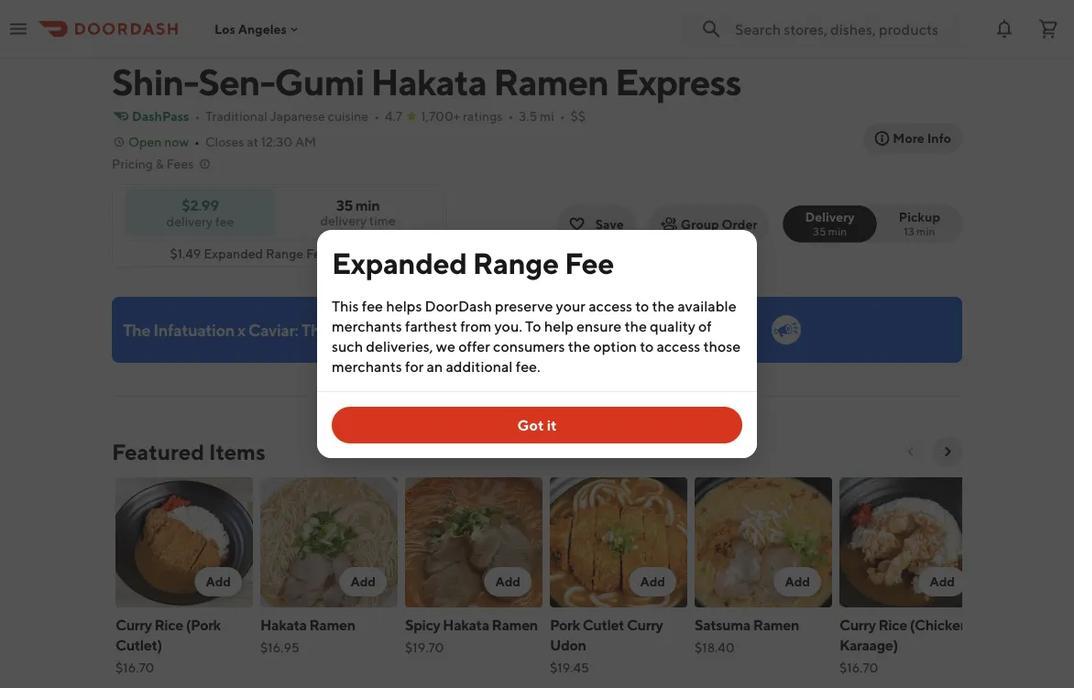 Task type: vqa. For each thing, say whether or not it's contained in the screenshot.
the right Us
no



Task type: describe. For each thing, give the bounding box(es) containing it.
offer
[[459, 338, 490, 355]]

dashpass
[[132, 109, 189, 124]]

gumi
[[275, 60, 364, 103]]

spicy
[[405, 617, 440, 634]]

0 vertical spatial to
[[636, 297, 649, 315]]

2 horizontal spatial the
[[652, 297, 675, 315]]

2 infatuation from the left
[[332, 320, 413, 340]]

35 inside "delivery 35 min"
[[813, 225, 826, 238]]

pricing
[[112, 156, 153, 171]]

12:30
[[261, 134, 293, 149]]

1 horizontal spatial the
[[625, 318, 647, 335]]

open
[[128, 134, 162, 149]]

notification bell image
[[994, 18, 1016, 40]]

karaage)
[[840, 637, 898, 654]]

rice for karaage)
[[879, 617, 907, 634]]

1,700+ ratings •
[[421, 109, 514, 124]]

fees
[[166, 156, 194, 171]]

2 expanded from the left
[[204, 246, 263, 261]]

curry for curry rice (pork cutlet)
[[116, 617, 152, 634]]

0 vertical spatial 3.5
[[519, 109, 537, 124]]

items
[[209, 439, 266, 465]]

3.5 mi • $$
[[519, 109, 586, 124]]

add button for hakata ramen
[[340, 567, 387, 597]]

• left "$$"
[[560, 109, 565, 124]]

1 vertical spatial access
[[657, 338, 701, 355]]

featured items
[[112, 439, 266, 465]]

• down 35 min delivery time at the top left
[[331, 246, 336, 261]]

(chicken
[[910, 617, 969, 634]]

add button for curry rice (pork cutlet)
[[195, 567, 242, 597]]

min inside 35 min delivery time
[[355, 197, 380, 214]]

shin-sen-gumi hakata ramen express
[[112, 60, 741, 103]]

open now
[[128, 134, 189, 149]]

we
[[436, 338, 456, 355]]

add for satsuma ramen
[[785, 574, 810, 589]]

preserve
[[495, 297, 553, 315]]

&
[[156, 156, 164, 171]]

save button
[[559, 206, 635, 242]]

2 the from the left
[[301, 320, 329, 340]]

at
[[247, 134, 258, 149]]

order
[[722, 216, 758, 231]]

cutlet)
[[116, 637, 162, 654]]

fee.
[[516, 358, 541, 375]]

$16.95
[[260, 640, 300, 655]]

more info
[[893, 131, 952, 146]]

udon
[[550, 637, 586, 654]]

traditional japanese cuisine
[[206, 109, 369, 124]]

cuisine
[[328, 109, 369, 124]]

0 horizontal spatial 3.5
[[338, 246, 357, 261]]

35 min delivery time
[[320, 197, 396, 228]]

hakata inside hakata ramen $16.95
[[260, 617, 307, 634]]

• closes at 12:30 am
[[194, 134, 316, 149]]

group
[[681, 216, 719, 231]]

1 the from the left
[[123, 320, 150, 340]]

sen-
[[198, 60, 275, 103]]

x
[[237, 320, 245, 340]]

for
[[405, 358, 424, 375]]

pork
[[550, 617, 580, 634]]

save
[[596, 216, 624, 231]]

you.
[[495, 318, 522, 335]]

this fee helps doordash preserve your access to the available merchants farthest from you. to help ensure the quality of such deliveries, we offer consumers the option to access those merchants for an additional fee.
[[332, 297, 741, 375]]

delivery inside 35 min delivery time
[[320, 213, 367, 228]]

delivery inside '$2.99 delivery fee'
[[166, 214, 213, 229]]

hakata ramen image
[[260, 478, 398, 608]]

• right dashpass
[[195, 109, 200, 124]]

help
[[544, 318, 574, 335]]

more info button
[[864, 124, 963, 153]]

group order button
[[650, 206, 769, 242]]

featured items heading
[[112, 437, 266, 467]]

fee inside 'this fee helps doordash preserve your access to the available merchants farthest from you. to help ensure the quality of such deliveries, we offer consumers the option to access those merchants for an additional fee.'
[[362, 297, 383, 315]]

closes
[[205, 134, 244, 149]]

range inside expanded range fee dialog
[[473, 246, 559, 280]]

los angeles button
[[215, 21, 302, 36]]

min for delivery
[[829, 225, 847, 238]]

am
[[295, 134, 316, 149]]

min for pickup
[[917, 225, 935, 238]]

$19.45
[[550, 661, 589, 676]]

express
[[615, 60, 741, 103]]

previous button of carousel image
[[904, 445, 919, 459]]

it
[[547, 417, 557, 434]]

0 horizontal spatial access
[[589, 297, 633, 315]]

add for spicy hakata ramen
[[495, 574, 521, 589]]

ratings
[[463, 109, 503, 124]]

2 fee from the left
[[306, 246, 328, 261]]

curry rice (chicken karaage) image
[[840, 478, 977, 608]]

consumers
[[493, 338, 565, 355]]

$1.49 expanded range fee • 3.5 mi image
[[427, 247, 442, 261]]

rice for cutlet)
[[154, 617, 183, 634]]

such
[[332, 338, 363, 355]]

ramen up 3.5 mi • $$
[[493, 60, 609, 103]]

$1.49 expanded range fee • 3.5 mi
[[170, 246, 374, 261]]

$2.99
[[182, 196, 219, 214]]

1 merchants from the top
[[332, 318, 402, 335]]

add for pork cutlet curry udon
[[640, 574, 666, 589]]

2 range from the left
[[266, 246, 304, 261]]

add for curry rice (pork cutlet)
[[206, 574, 231, 589]]

more
[[893, 131, 925, 146]]

angeles
[[238, 21, 287, 36]]

order methods option group
[[783, 206, 963, 242]]



Task type: locate. For each thing, give the bounding box(es) containing it.
access
[[589, 297, 633, 315], [657, 338, 701, 355]]

add up "spicy hakata ramen $19.70"
[[495, 574, 521, 589]]

min down cuisine on the left top of the page
[[355, 197, 380, 214]]

infatuation down this
[[332, 320, 413, 340]]

2 vertical spatial the
[[568, 338, 591, 355]]

access up ensure
[[589, 297, 633, 315]]

$19.70
[[405, 640, 444, 655]]

3 curry from the left
[[840, 617, 876, 634]]

1 vertical spatial fee
[[362, 297, 383, 315]]

now
[[164, 134, 189, 149]]

expanded up helps
[[332, 246, 467, 280]]

hakata ramen $16.95
[[260, 617, 355, 655]]

1 horizontal spatial the
[[301, 320, 329, 340]]

2 add from the left
[[351, 574, 376, 589]]

add button up hakata ramen $16.95
[[340, 567, 387, 597]]

add button up (chicken
[[919, 567, 966, 597]]

fee inside '$2.99 delivery fee'
[[215, 214, 234, 229]]

ramen right satsuma
[[753, 617, 799, 634]]

got it button
[[332, 407, 743, 444]]

an
[[427, 358, 443, 375]]

35 down "delivery"
[[813, 225, 826, 238]]

curry inside the curry rice (chicken karaage) $16.70
[[840, 617, 876, 634]]

ramen left pork
[[492, 617, 538, 634]]

add button for satsuma ramen
[[774, 567, 821, 597]]

0 horizontal spatial the
[[568, 338, 591, 355]]

expanded range fee dialog
[[317, 230, 757, 458]]

0 horizontal spatial 35
[[336, 197, 353, 214]]

curry right cutlet
[[627, 617, 663, 634]]

this
[[332, 297, 359, 315]]

time
[[369, 213, 396, 228]]

expanded right $1.49
[[204, 246, 263, 261]]

shin-
[[112, 60, 198, 103]]

2 add button from the left
[[340, 567, 387, 597]]

curry rice (pork cutlet) $16.70
[[116, 617, 221, 676]]

the up option
[[625, 318, 647, 335]]

add up '(pork'
[[206, 574, 231, 589]]

hakata inside "spicy hakata ramen $19.70"
[[443, 617, 489, 634]]

1 horizontal spatial fee
[[565, 246, 614, 280]]

add button for curry rice (chicken karaage)
[[919, 567, 966, 597]]

mi left "$$"
[[540, 109, 554, 124]]

hakata up $16.95
[[260, 617, 307, 634]]

1 vertical spatial merchants
[[332, 358, 402, 375]]

ramen inside "spicy hakata ramen $19.70"
[[492, 617, 538, 634]]

those
[[704, 338, 741, 355]]

add button up '(pork'
[[195, 567, 242, 597]]

$16.70 for karaage)
[[840, 661, 879, 676]]

min down pickup
[[917, 225, 935, 238]]

6 add from the left
[[930, 574, 955, 589]]

2 merchants from the top
[[332, 358, 402, 375]]

pickup 13 min
[[899, 209, 941, 238]]

shin-sen-gumi hakata ramen express image
[[128, 0, 198, 47]]

doordash
[[425, 297, 492, 315]]

to up option
[[636, 297, 649, 315]]

info
[[927, 131, 952, 146]]

merchants up such
[[332, 318, 402, 335]]

add button for pork cutlet curry udon
[[629, 567, 677, 597]]

1 horizontal spatial mi
[[540, 109, 554, 124]]

range up the infatuation x caviar: the infatuation pick
[[266, 246, 304, 261]]

fee right this
[[362, 297, 383, 315]]

merchants
[[332, 318, 402, 335], [332, 358, 402, 375]]

1,700+
[[421, 109, 460, 124]]

next button of carousel image
[[941, 445, 955, 459]]

hakata right spicy
[[443, 617, 489, 634]]

available
[[678, 297, 737, 315]]

None radio
[[783, 206, 877, 242], [866, 206, 963, 242], [783, 206, 877, 242], [866, 206, 963, 242]]

merchants down such
[[332, 358, 402, 375]]

add button
[[195, 567, 242, 597], [340, 567, 387, 597], [484, 567, 532, 597], [629, 567, 677, 597], [774, 567, 821, 597], [919, 567, 966, 597]]

1 vertical spatial 3.5
[[338, 246, 357, 261]]

pork cutlet curry udon image
[[550, 478, 688, 608]]

to
[[525, 318, 541, 335]]

1 horizontal spatial expanded
[[332, 246, 467, 280]]

1 horizontal spatial rice
[[879, 617, 907, 634]]

from
[[460, 318, 492, 335]]

1 curry from the left
[[116, 617, 152, 634]]

curry rice (chicken karaage) $16.70
[[840, 617, 969, 676]]

ramen inside hakata ramen $16.95
[[309, 617, 355, 634]]

min inside pickup 13 min
[[917, 225, 935, 238]]

0 horizontal spatial fee
[[215, 214, 234, 229]]

13
[[904, 225, 915, 238]]

• right ratings
[[508, 109, 514, 124]]

got
[[517, 417, 544, 434]]

curry inside curry rice (pork cutlet) $16.70
[[116, 617, 152, 634]]

infatuation
[[153, 320, 235, 340], [332, 320, 413, 340]]

1 horizontal spatial $16.70
[[840, 661, 879, 676]]

option
[[594, 338, 637, 355]]

to
[[636, 297, 649, 315], [640, 338, 654, 355]]

dashpass •
[[132, 109, 200, 124]]

1 rice from the left
[[154, 617, 183, 634]]

fee down save button
[[565, 246, 614, 280]]

add
[[206, 574, 231, 589], [351, 574, 376, 589], [495, 574, 521, 589], [640, 574, 666, 589], [785, 574, 810, 589], [930, 574, 955, 589]]

3 add button from the left
[[484, 567, 532, 597]]

add button up satsuma ramen $18.40
[[774, 567, 821, 597]]

group order
[[681, 216, 758, 231]]

0 horizontal spatial expanded
[[204, 246, 263, 261]]

got it
[[517, 417, 557, 434]]

6 add button from the left
[[919, 567, 966, 597]]

of
[[699, 318, 712, 335]]

the up quality
[[652, 297, 675, 315]]

delivery 35 min
[[805, 209, 855, 238]]

the
[[123, 320, 150, 340], [301, 320, 329, 340]]

expanded inside dialog
[[332, 246, 467, 280]]

fee down 35 min delivery time at the top left
[[306, 246, 328, 261]]

curry up cutlet)
[[116, 617, 152, 634]]

add up (chicken
[[930, 574, 955, 589]]

open menu image
[[7, 18, 29, 40]]

min inside "delivery 35 min"
[[829, 225, 847, 238]]

add button for spicy hakata ramen
[[484, 567, 532, 597]]

add button up pork cutlet curry udon $19.45 on the right of the page
[[629, 567, 677, 597]]

0 horizontal spatial $16.70
[[116, 661, 154, 676]]

cutlet
[[583, 617, 624, 634]]

add up pork cutlet curry udon $19.45 on the right of the page
[[640, 574, 666, 589]]

1 horizontal spatial delivery
[[320, 213, 367, 228]]

0 items, open order cart image
[[1038, 18, 1060, 40]]

rice left '(pork'
[[154, 617, 183, 634]]

fee
[[565, 246, 614, 280], [306, 246, 328, 261]]

pork cutlet curry udon $19.45
[[550, 617, 663, 676]]

featured
[[112, 439, 204, 465]]

1 vertical spatial mi
[[359, 246, 374, 261]]

2 curry from the left
[[627, 617, 663, 634]]

add button up "spicy hakata ramen $19.70"
[[484, 567, 532, 597]]

quality
[[650, 318, 696, 335]]

3.5 down 35 min delivery time at the top left
[[338, 246, 357, 261]]

3.5 right ratings
[[519, 109, 537, 124]]

fee inside dialog
[[565, 246, 614, 280]]

access down quality
[[657, 338, 701, 355]]

caviar:
[[248, 320, 299, 340]]

los
[[215, 21, 236, 36]]

0 horizontal spatial rice
[[154, 617, 183, 634]]

min down "delivery"
[[829, 225, 847, 238]]

$16.70 down karaage)
[[840, 661, 879, 676]]

pick
[[416, 320, 448, 340]]

1 horizontal spatial curry
[[627, 617, 663, 634]]

fee up $1.49 expanded range fee • 3.5 mi
[[215, 214, 234, 229]]

your
[[556, 297, 586, 315]]

$16.70 inside curry rice (pork cutlet) $16.70
[[116, 661, 154, 676]]

satsuma
[[695, 617, 751, 634]]

delivery up $1.49
[[166, 214, 213, 229]]

curry for curry rice (chicken karaage)
[[840, 617, 876, 634]]

delivery
[[805, 209, 855, 224]]

0 vertical spatial merchants
[[332, 318, 402, 335]]

(pork
[[186, 617, 221, 634]]

5 add button from the left
[[774, 567, 821, 597]]

rice inside curry rice (pork cutlet) $16.70
[[154, 617, 183, 634]]

35 left time
[[336, 197, 353, 214]]

0 horizontal spatial range
[[266, 246, 304, 261]]

2 $16.70 from the left
[[840, 661, 879, 676]]

$16.70 down cutlet)
[[116, 661, 154, 676]]

1 vertical spatial the
[[625, 318, 647, 335]]

rice inside the curry rice (chicken karaage) $16.70
[[879, 617, 907, 634]]

1 horizontal spatial range
[[473, 246, 559, 280]]

0 horizontal spatial curry
[[116, 617, 152, 634]]

delivery left time
[[320, 213, 367, 228]]

1 horizontal spatial access
[[657, 338, 701, 355]]

ramen inside satsuma ramen $18.40
[[753, 617, 799, 634]]

0 horizontal spatial mi
[[359, 246, 374, 261]]

satsuma ramen image
[[695, 478, 832, 608]]

curry
[[116, 617, 152, 634], [627, 617, 663, 634], [840, 617, 876, 634]]

satsuma ramen $18.40
[[695, 617, 799, 655]]

traditional
[[206, 109, 268, 124]]

1 expanded from the left
[[332, 246, 467, 280]]

0 horizontal spatial min
[[355, 197, 380, 214]]

4.7
[[385, 109, 403, 124]]

5 add from the left
[[785, 574, 810, 589]]

$16.70 for cutlet)
[[116, 661, 154, 676]]

curry inside pork cutlet curry udon $19.45
[[627, 617, 663, 634]]

hakata up '1,700+'
[[371, 60, 487, 103]]

delivery
[[320, 213, 367, 228], [166, 214, 213, 229]]

additional
[[446, 358, 513, 375]]

1 horizontal spatial infatuation
[[332, 320, 413, 340]]

helps
[[386, 297, 422, 315]]

$16.70
[[116, 661, 154, 676], [840, 661, 879, 676]]

1 infatuation from the left
[[153, 320, 235, 340]]

1 horizontal spatial min
[[829, 225, 847, 238]]

pickup
[[899, 209, 941, 224]]

mi down time
[[359, 246, 374, 261]]

1 fee from the left
[[565, 246, 614, 280]]

0 horizontal spatial fee
[[306, 246, 328, 261]]

the down ensure
[[568, 338, 591, 355]]

2 horizontal spatial min
[[917, 225, 935, 238]]

1 horizontal spatial 35
[[813, 225, 826, 238]]

•
[[195, 109, 200, 124], [374, 109, 380, 124], [508, 109, 514, 124], [560, 109, 565, 124], [194, 134, 200, 149], [331, 246, 336, 261]]

1 horizontal spatial fee
[[362, 297, 383, 315]]

rice up karaage)
[[879, 617, 907, 634]]

1 add button from the left
[[195, 567, 242, 597]]

35 inside 35 min delivery time
[[336, 197, 353, 214]]

$2.99 delivery fee
[[166, 196, 234, 229]]

1 vertical spatial 35
[[813, 225, 826, 238]]

• left 4.7
[[374, 109, 380, 124]]

0 vertical spatial 35
[[336, 197, 353, 214]]

min
[[355, 197, 380, 214], [829, 225, 847, 238], [917, 225, 935, 238]]

$1.49
[[170, 246, 201, 261]]

0 horizontal spatial delivery
[[166, 214, 213, 229]]

los angeles
[[215, 21, 287, 36]]

to right option
[[640, 338, 654, 355]]

add for curry rice (chicken karaage)
[[930, 574, 955, 589]]

0 vertical spatial fee
[[215, 214, 234, 229]]

• right now at the left of the page
[[194, 134, 200, 149]]

$18.40
[[695, 640, 735, 655]]

0 vertical spatial mi
[[540, 109, 554, 124]]

add for hakata ramen
[[351, 574, 376, 589]]

4 add button from the left
[[629, 567, 677, 597]]

infatuation left x
[[153, 320, 235, 340]]

2 horizontal spatial curry
[[840, 617, 876, 634]]

deliveries,
[[366, 338, 433, 355]]

$16.70 inside the curry rice (chicken karaage) $16.70
[[840, 661, 879, 676]]

1 range from the left
[[473, 246, 559, 280]]

pricing & fees
[[112, 156, 194, 171]]

pricing & fees button
[[112, 155, 212, 173]]

0 horizontal spatial the
[[123, 320, 150, 340]]

japanese
[[270, 109, 325, 124]]

1 $16.70 from the left
[[116, 661, 154, 676]]

$$
[[571, 109, 586, 124]]

0 vertical spatial access
[[589, 297, 633, 315]]

0 horizontal spatial infatuation
[[153, 320, 235, 340]]

1 add from the left
[[206, 574, 231, 589]]

4 add from the left
[[640, 574, 666, 589]]

add up hakata ramen $16.95
[[351, 574, 376, 589]]

add up satsuma ramen $18.40
[[785, 574, 810, 589]]

curry up karaage)
[[840, 617, 876, 634]]

1 vertical spatial to
[[640, 338, 654, 355]]

2 rice from the left
[[879, 617, 907, 634]]

ramen down hakata ramen image
[[309, 617, 355, 634]]

curry rice (pork cutlet) image
[[116, 478, 253, 608]]

spicy hakata ramen $19.70
[[405, 617, 538, 655]]

rice
[[154, 617, 183, 634], [879, 617, 907, 634]]

1 horizontal spatial 3.5
[[519, 109, 537, 124]]

3 add from the left
[[495, 574, 521, 589]]

range up preserve
[[473, 246, 559, 280]]

expanded range fee
[[332, 246, 614, 280]]

ensure
[[577, 318, 622, 335]]

spicy hakata ramen image
[[405, 478, 543, 608]]

the infatuation x caviar: the infatuation pick
[[123, 320, 448, 340]]

expanded
[[332, 246, 467, 280], [204, 246, 263, 261]]

hakata
[[371, 60, 487, 103], [260, 617, 307, 634], [443, 617, 489, 634]]

0 vertical spatial the
[[652, 297, 675, 315]]



